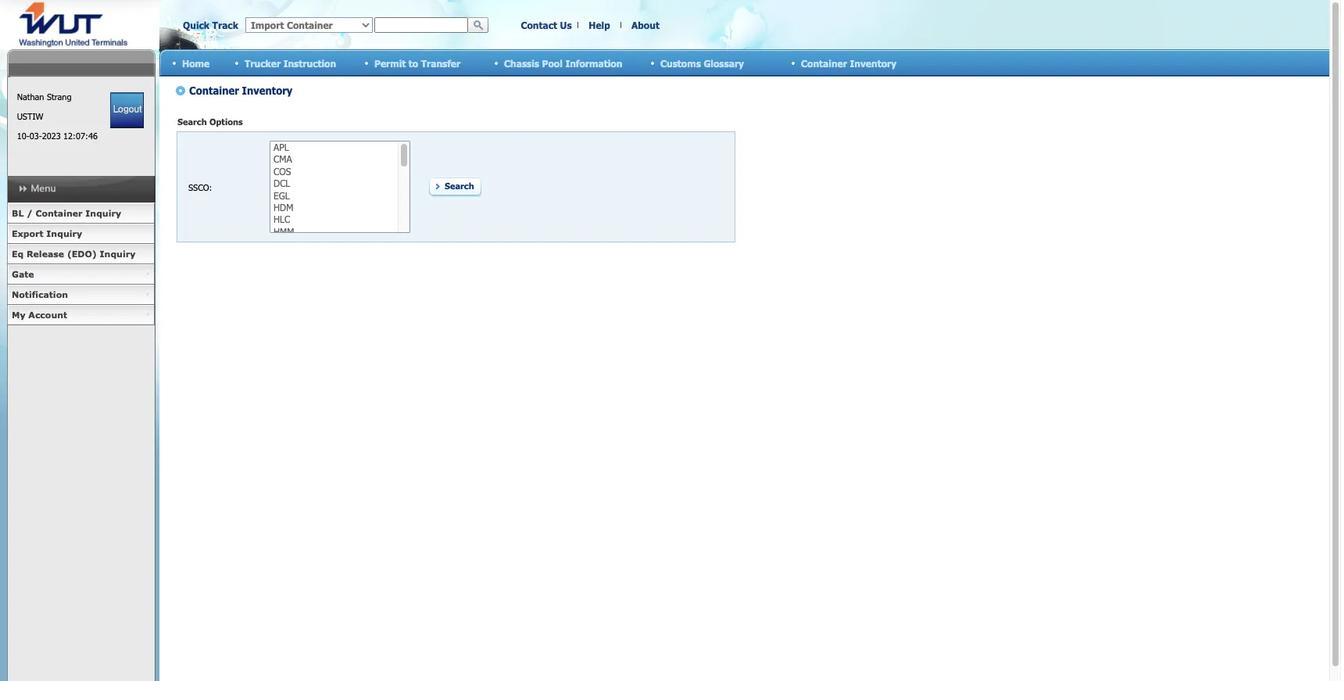 Task type: locate. For each thing, give the bounding box(es) containing it.
1 vertical spatial container
[[36, 208, 83, 218]]

None text field
[[375, 17, 468, 33]]

eq release (edo) inquiry link
[[7, 244, 155, 264]]

inquiry inside eq release (edo) inquiry link
[[100, 249, 136, 259]]

inquiry up export inquiry link
[[85, 208, 121, 218]]

(edo)
[[67, 249, 97, 259]]

2023
[[42, 131, 61, 141]]

export inquiry
[[12, 228, 82, 238]]

contact us
[[521, 20, 572, 30]]

my account link
[[7, 305, 155, 325]]

my
[[12, 310, 25, 320]]

inquiry
[[85, 208, 121, 218], [46, 228, 82, 238], [100, 249, 136, 259]]

inquiry inside export inquiry link
[[46, 228, 82, 238]]

export
[[12, 228, 43, 238]]

eq release (edo) inquiry
[[12, 249, 136, 259]]

us
[[560, 20, 572, 30]]

container up export inquiry
[[36, 208, 83, 218]]

1 vertical spatial inquiry
[[46, 228, 82, 238]]

track
[[212, 20, 238, 30]]

customs glossary
[[661, 57, 744, 68]]

contact us link
[[521, 20, 572, 30]]

about link
[[632, 20, 660, 30]]

chassis pool information
[[504, 57, 623, 68]]

help link
[[589, 20, 610, 30]]

bl
[[12, 208, 24, 218]]

inquiry for container
[[85, 208, 121, 218]]

container left "inventory"
[[801, 57, 848, 68]]

permit
[[375, 57, 406, 68]]

pool
[[542, 57, 563, 68]]

bl / container inquiry
[[12, 208, 121, 218]]

notification link
[[7, 285, 155, 305]]

information
[[566, 57, 623, 68]]

0 horizontal spatial container
[[36, 208, 83, 218]]

account
[[28, 310, 67, 320]]

nathan strang
[[17, 91, 72, 102]]

inquiry for (edo)
[[100, 249, 136, 259]]

0 vertical spatial inquiry
[[85, 208, 121, 218]]

inquiry right (edo)
[[100, 249, 136, 259]]

10-
[[17, 131, 29, 141]]

release
[[27, 249, 64, 259]]

inquiry inside bl / container inquiry link
[[85, 208, 121, 218]]

strang
[[47, 91, 72, 102]]

contact
[[521, 20, 558, 30]]

0 vertical spatial container
[[801, 57, 848, 68]]

transfer
[[421, 57, 461, 68]]

inquiry down "bl / container inquiry"
[[46, 228, 82, 238]]

gate link
[[7, 264, 155, 285]]

permit to transfer
[[375, 57, 461, 68]]

trucker
[[245, 57, 281, 68]]

container
[[801, 57, 848, 68], [36, 208, 83, 218]]

2 vertical spatial inquiry
[[100, 249, 136, 259]]

about
[[632, 20, 660, 30]]



Task type: vqa. For each thing, say whether or not it's contained in the screenshot.
"10-"
yes



Task type: describe. For each thing, give the bounding box(es) containing it.
quick track
[[183, 20, 238, 30]]

login image
[[110, 92, 144, 128]]

/
[[27, 208, 33, 218]]

ustiw
[[17, 111, 43, 121]]

03-
[[29, 131, 42, 141]]

container inside bl / container inquiry link
[[36, 208, 83, 218]]

home
[[182, 57, 210, 68]]

instruction
[[284, 57, 336, 68]]

1 horizontal spatial container
[[801, 57, 848, 68]]

10-03-2023 12:07:46
[[17, 131, 98, 141]]

glossary
[[704, 57, 744, 68]]

eq
[[12, 249, 24, 259]]

to
[[409, 57, 418, 68]]

bl / container inquiry link
[[7, 203, 155, 224]]

my account
[[12, 310, 67, 320]]

nathan
[[17, 91, 44, 102]]

notification
[[12, 289, 68, 299]]

chassis
[[504, 57, 540, 68]]

gate
[[12, 269, 34, 279]]

quick
[[183, 20, 210, 30]]

inventory
[[850, 57, 897, 68]]

12:07:46
[[63, 131, 98, 141]]

export inquiry link
[[7, 224, 155, 244]]

container inventory
[[801, 57, 897, 68]]

trucker instruction
[[245, 57, 336, 68]]

help
[[589, 20, 610, 30]]

customs
[[661, 57, 701, 68]]



